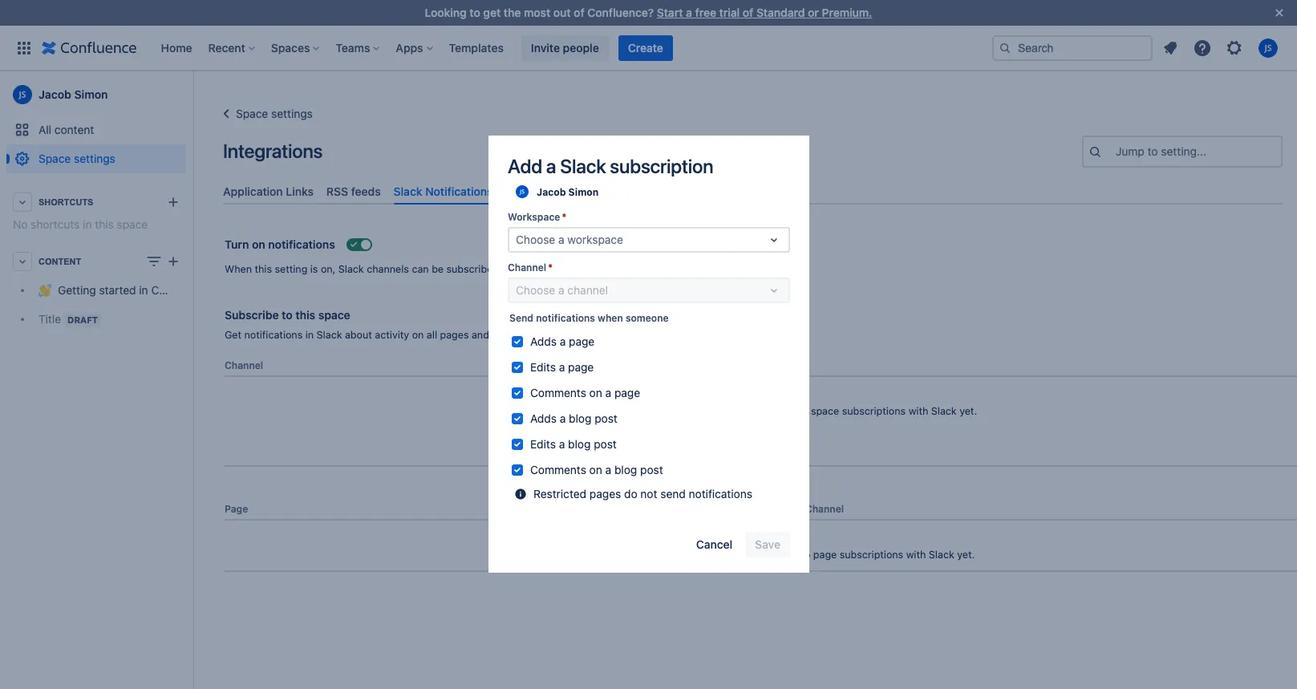Task type: locate. For each thing, give the bounding box(es) containing it.
1 vertical spatial in
[[139, 284, 148, 297]]

1 horizontal spatial space
[[236, 107, 268, 120]]

1 horizontal spatial space settings link
[[217, 104, 313, 124]]

1 horizontal spatial to
[[1148, 144, 1158, 158]]

content button
[[6, 247, 186, 276]]

space down all
[[39, 152, 71, 165]]

create
[[628, 41, 663, 54]]

1 horizontal spatial settings
[[271, 107, 313, 120]]

getting started in confluence tree
[[6, 276, 210, 334]]

jump
[[1116, 144, 1145, 158]]

0 vertical spatial space settings link
[[217, 104, 313, 124]]

start a free trial of standard or premium. link
[[657, 6, 872, 19]]

0 horizontal spatial settings
[[74, 152, 115, 165]]

of right out
[[574, 6, 584, 19]]

looking to get the most out of confluence? start a free trial of standard or premium.
[[425, 6, 872, 19]]

rss
[[326, 184, 348, 198]]

simon
[[74, 87, 108, 101]]

1 vertical spatial space
[[39, 152, 71, 165]]

global element
[[10, 25, 992, 70]]

space up integrations
[[236, 107, 268, 120]]

search image
[[999, 41, 1012, 54]]

1 vertical spatial settings
[[74, 152, 115, 165]]

space
[[117, 217, 148, 231]]

in for shortcuts
[[83, 217, 92, 231]]

1 horizontal spatial of
[[743, 6, 753, 19]]

getting started in confluence link
[[6, 276, 210, 305]]

most
[[524, 6, 550, 19]]

of right the trial
[[743, 6, 753, 19]]

shortcuts button
[[6, 188, 186, 217]]

application links
[[223, 184, 314, 198]]

settings up integrations
[[271, 107, 313, 120]]

content
[[39, 257, 81, 266]]

to for get
[[470, 6, 480, 19]]

settings
[[271, 107, 313, 120], [74, 152, 115, 165]]

application
[[223, 184, 283, 198]]

0 horizontal spatial in
[[83, 217, 92, 231]]

apps button
[[391, 35, 439, 61]]

to
[[470, 6, 480, 19], [1148, 144, 1158, 158]]

in right the started
[[139, 284, 148, 297]]

spaces
[[271, 41, 310, 54]]

0 vertical spatial to
[[470, 6, 480, 19]]

tab list
[[217, 178, 1289, 205]]

slack notifications
[[394, 184, 493, 198]]

slack notifications link
[[387, 178, 499, 205]]

confluence image
[[42, 38, 137, 57], [42, 38, 137, 57]]

notifications
[[425, 184, 493, 198]]

jacob simon link
[[6, 79, 186, 111]]

0 horizontal spatial to
[[470, 6, 480, 19]]

create link
[[618, 35, 673, 61]]

1 vertical spatial space settings link
[[6, 144, 186, 173]]

confluence?
[[587, 6, 654, 19]]

0 horizontal spatial space settings
[[39, 152, 115, 165]]

getting
[[58, 284, 96, 297]]

get
[[483, 6, 501, 19]]

shortcuts
[[39, 197, 93, 207]]

space settings
[[236, 107, 313, 120], [39, 152, 115, 165]]

1 vertical spatial to
[[1148, 144, 1158, 158]]

to left get
[[470, 6, 480, 19]]

space settings link down content
[[6, 144, 186, 173]]

in left 'this'
[[83, 217, 92, 231]]

invite
[[531, 41, 560, 54]]

space element
[[0, 71, 210, 689]]

banner
[[0, 25, 1297, 71]]

home link
[[156, 35, 197, 61]]

0 vertical spatial space settings
[[236, 107, 313, 120]]

1 of from the left
[[574, 6, 584, 19]]

1 vertical spatial space settings
[[39, 152, 115, 165]]

space settings up integrations
[[236, 107, 313, 120]]

content
[[54, 123, 94, 136]]

space settings link
[[217, 104, 313, 124], [6, 144, 186, 173]]

in
[[83, 217, 92, 231], [139, 284, 148, 297]]

all content
[[39, 123, 94, 136]]

in inside getting started in confluence link
[[139, 284, 148, 297]]

or
[[808, 6, 819, 19]]

space
[[236, 107, 268, 120], [39, 152, 71, 165]]

shortcuts
[[31, 217, 80, 231]]

feeds
[[351, 184, 381, 198]]

banner containing home
[[0, 25, 1297, 71]]

space settings link up integrations
[[217, 104, 313, 124]]

0 horizontal spatial of
[[574, 6, 584, 19]]

templates
[[449, 41, 504, 54]]

0 vertical spatial in
[[83, 217, 92, 231]]

of
[[574, 6, 584, 19], [743, 6, 753, 19]]

settings down all content link
[[74, 152, 115, 165]]

apps
[[396, 41, 423, 54]]

1 horizontal spatial in
[[139, 284, 148, 297]]

to right jump at the right top
[[1148, 144, 1158, 158]]

draft
[[67, 314, 98, 325]]

space settings down content
[[39, 152, 115, 165]]

trial
[[719, 6, 740, 19]]

1 horizontal spatial space settings
[[236, 107, 313, 120]]



Task type: describe. For each thing, give the bounding box(es) containing it.
standard
[[756, 6, 805, 19]]

premium.
[[822, 6, 872, 19]]

no shortcuts in this space
[[13, 217, 148, 231]]

2 of from the left
[[743, 6, 753, 19]]

free
[[695, 6, 716, 19]]

all content link
[[6, 116, 186, 144]]

to for setting...
[[1148, 144, 1158, 158]]

integrations
[[223, 140, 323, 162]]

no
[[13, 217, 28, 231]]

0 vertical spatial settings
[[271, 107, 313, 120]]

slack
[[394, 184, 422, 198]]

draft link
[[6, 305, 186, 334]]

start
[[657, 6, 683, 19]]

looking
[[425, 6, 467, 19]]

home
[[161, 41, 192, 54]]

links
[[286, 184, 314, 198]]

spaces button
[[266, 35, 326, 61]]

invite people
[[531, 41, 599, 54]]

rss feeds link
[[320, 178, 387, 205]]

the
[[504, 6, 521, 19]]

tab list containing application links
[[217, 178, 1289, 205]]

people
[[563, 41, 599, 54]]

application links link
[[217, 178, 320, 205]]

0 horizontal spatial space settings link
[[6, 144, 186, 173]]

0 horizontal spatial space
[[39, 152, 71, 165]]

jacob simon
[[39, 87, 108, 101]]

invite people button
[[521, 35, 609, 61]]

this
[[95, 217, 114, 231]]

all
[[39, 123, 51, 136]]

getting started in confluence
[[58, 284, 210, 297]]

templates link
[[444, 35, 508, 61]]

started
[[99, 284, 136, 297]]

a
[[686, 6, 692, 19]]

space settings inside space element
[[39, 152, 115, 165]]

settings inside space element
[[74, 152, 115, 165]]

in for started
[[139, 284, 148, 297]]

settings icon image
[[1225, 38, 1244, 57]]

close image
[[1270, 3, 1289, 22]]

out
[[553, 6, 571, 19]]

jump to setting...
[[1116, 144, 1206, 158]]

0 vertical spatial space
[[236, 107, 268, 120]]

create a page image
[[164, 252, 183, 271]]

setting...
[[1161, 144, 1206, 158]]

jacob
[[39, 87, 71, 101]]

rss feeds
[[326, 184, 381, 198]]

confluence
[[151, 284, 210, 297]]

Search field
[[992, 35, 1153, 61]]



Task type: vqa. For each thing, say whether or not it's contained in the screenshot.
'Jump to setting...'
yes



